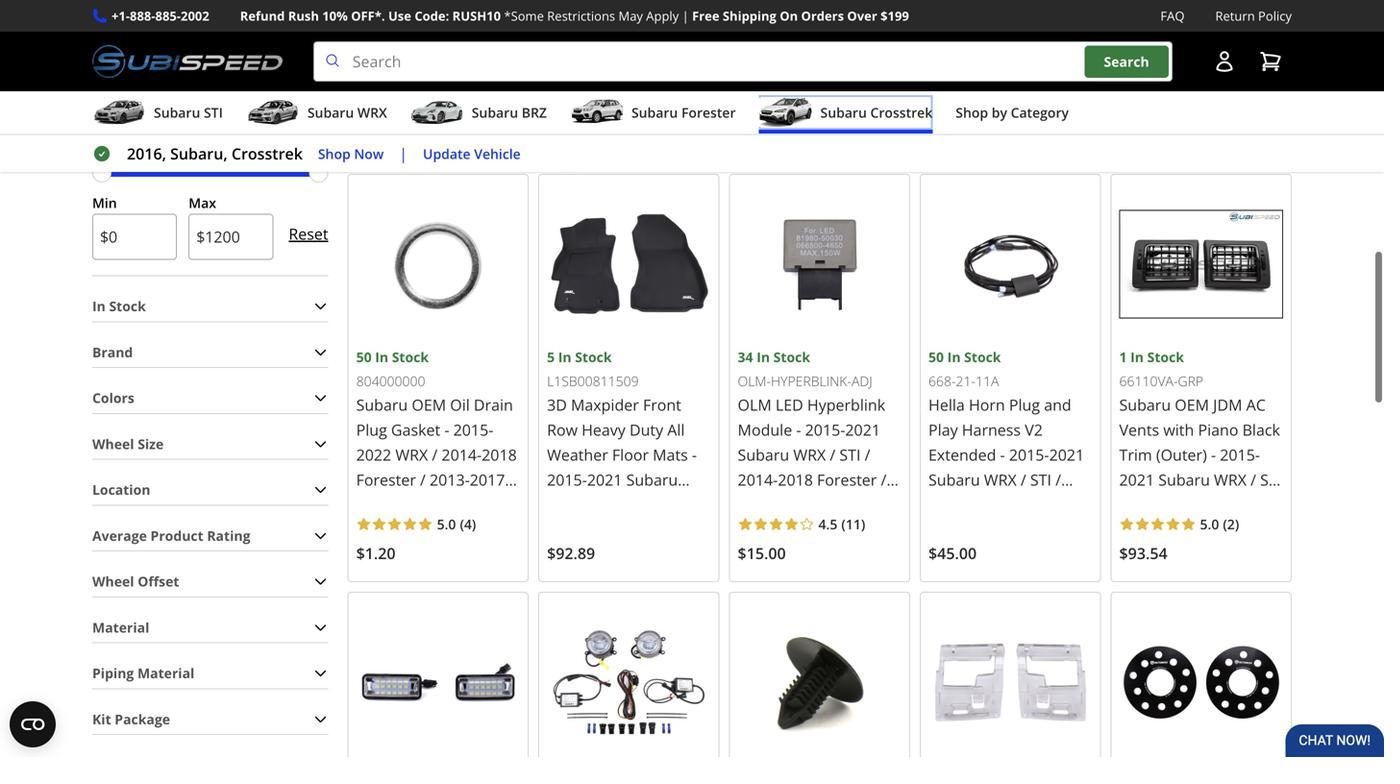 Task type: vqa. For each thing, say whether or not it's contained in the screenshot.
Hurry,
no



Task type: locate. For each thing, give the bounding box(es) containing it.
subaru up 2016-
[[929, 470, 981, 490]]

sti inside 50 in stock 668-21-11a hella horn plug and play harness v2 extended - 2015-2021 subaru wrx / sti / 2016-2017 crosstrek
[[1031, 470, 1052, 490]]

86
[[451, 570, 469, 590]]

2022
[[356, 445, 392, 465]]

category
[[1011, 103, 1069, 122]]

material up the piping
[[92, 619, 149, 637]]

shop up maximum slider
[[318, 144, 351, 163]]

olm light tunnel turn signal indicator - 2015-2021 subaru wrx / sti / 2014-2018 forester / 2013-2017 crosstrek image
[[929, 601, 1093, 758]]

in up "brand"
[[92, 297, 106, 316]]

subaru down mats
[[627, 470, 678, 490]]

1 wheel from the top
[[92, 435, 134, 453]]

2017
[[470, 470, 505, 490], [668, 495, 704, 515], [969, 495, 1004, 515]]

wheel inside the wheel size dropdown button
[[92, 435, 134, 453]]

stock inside "50 in stock 804000000 subaru oem oil drain plug gasket - 2015- 2022 wrx / 2014-2018 forester / 2013-2017 crosstrek / 2017-2020 impreza / 2013-2021 scion frs / subaru brz / toyota 86"
[[392, 348, 429, 366]]

Max text field
[[189, 214, 274, 260]]

olm-
[[738, 372, 771, 390]]

subaru oem jdm ac vents with piano black trim (outer) - 2015-2021 subaru wrx / sti / 2014-2018 forester image
[[1120, 182, 1284, 346]]

front
[[643, 395, 682, 415]]

shop left 2016 in the left top of the page
[[432, 20, 488, 51]]

3 ) from the left
[[1236, 515, 1240, 533]]

$1.20
[[356, 543, 396, 564]]

sti down weather
[[593, 495, 615, 515]]

1 horizontal spatial plug
[[1010, 395, 1041, 415]]

a subaru forester thumbnail image image
[[570, 98, 624, 127]]

1 ( from the left
[[460, 515, 464, 533]]

2 horizontal spatial forester
[[1209, 495, 1269, 515]]

subaru oem oil drain plug gasket - 2015-2022 wrx / 2014-2018 forester / 2013-2017 crosstrek / 2017-2020 impreza / 2013-2021 scion frs / subaru brz / toyota 86 image
[[356, 182, 520, 346]]

a subaru sti thumbnail image image
[[92, 98, 146, 127]]

5.0 ( 4 )
[[437, 515, 476, 533]]

search
[[1104, 52, 1150, 71]]

50 up 668-
[[929, 348, 944, 366]]

wrx down gasket
[[396, 445, 428, 465]]

may
[[619, 7, 643, 25]]

forester inside "50 in stock 804000000 subaru oem oil drain plug gasket - 2015- 2022 wrx / 2014-2018 forester / 2013-2017 crosstrek / 2017-2020 impreza / 2013-2021 scion frs / subaru brz / toyota 86"
[[356, 470, 416, 490]]

0 vertical spatial plug
[[1010, 395, 1041, 415]]

2017 inside 50 in stock 668-21-11a hella horn plug and play harness v2 extended - 2015-2021 subaru wrx / sti / 2016-2017 crosstrek
[[969, 495, 1004, 515]]

- right mats
[[692, 445, 697, 465]]

2013- up 2017- on the bottom left of page
[[430, 470, 470, 490]]

2013- inside 5 in stock l1sb00811509 3d maxpider front row heavy duty all weather floor mats - 2015-2021 subaru wrx / sti / 2013-2017 crosstrek
[[628, 495, 668, 515]]

wrx down extended
[[985, 470, 1017, 490]]

2021 down trim
[[1120, 470, 1155, 490]]

crosstrek
[[638, 20, 745, 51], [871, 103, 933, 122], [232, 143, 303, 164], [356, 495, 425, 515], [1008, 495, 1077, 515], [547, 520, 616, 540]]

1 vertical spatial material
[[137, 665, 195, 683]]

0 vertical spatial brz
[[522, 103, 547, 122]]

sti
[[204, 103, 223, 122], [1031, 470, 1052, 490], [1261, 470, 1282, 490], [593, 495, 615, 515]]

2021 down 2020
[[469, 520, 504, 540]]

shop 2016 subaru crosstrek featured products
[[432, 20, 953, 51]]

0 horizontal spatial plug
[[356, 420, 387, 440]]

in inside "dropdown button"
[[92, 297, 106, 316]]

plug for 2022
[[356, 420, 387, 440]]

2017 up 2020
[[470, 470, 505, 490]]

1 vertical spatial |
[[399, 143, 408, 164]]

0 vertical spatial wheel
[[92, 435, 134, 453]]

wheel inside wheel offset dropdown button
[[92, 573, 134, 591]]

in up the 804000000
[[375, 348, 389, 366]]

hella
[[929, 395, 965, 415]]

subaru inside dropdown button
[[154, 103, 200, 122]]

subaru up shop now
[[308, 103, 354, 122]]

oem up gasket
[[412, 395, 446, 415]]

return policy link
[[1216, 6, 1292, 26]]

vehicle right the my
[[500, 139, 546, 158]]

stock up "brand"
[[109, 297, 146, 316]]

stock up 66110va-
[[1148, 348, 1185, 366]]

ac
[[1247, 395, 1266, 415]]

1 vertical spatial 2013-
[[628, 495, 668, 515]]

wrx up only
[[358, 103, 387, 122]]

11
[[846, 515, 861, 533]]

2018 up 2020
[[482, 445, 517, 465]]

plug inside 50 in stock 668-21-11a hella horn plug and play harness v2 extended - 2015-2021 subaru wrx / sti / 2016-2017 crosstrek
[[1010, 395, 1041, 415]]

10%
[[322, 7, 348, 25]]

2014-
[[442, 445, 482, 465], [1129, 495, 1170, 515]]

50 for 21-
[[929, 348, 944, 366]]

50 inside "50 in stock 804000000 subaru oem oil drain plug gasket - 2015- 2022 wrx / 2014-2018 forester / 2013-2017 crosstrek / 2017-2020 impreza / 2013-2021 scion frs / subaru brz / toyota 86"
[[356, 348, 372, 366]]

1 horizontal spatial shop
[[432, 20, 488, 51]]

stock inside 5 in stock l1sb00811509 3d maxpider front row heavy duty all weather floor mats - 2015-2021 subaru wrx / sti / 2013-2017 crosstrek
[[575, 348, 612, 366]]

0 horizontal spatial 2014-
[[442, 445, 482, 465]]

olm led hyperblink module - 2015-2021 subaru wrx / sti / 2014-2018 forester / 2013-2017 crosstrek / 2012-2016 impreza / 2010-2014 outback / 2013-2016 scion fr-s / 2013-2020 subaru brz / 2017-2019 toyota 86 image
[[738, 182, 902, 346]]

2 wheel from the top
[[92, 573, 134, 591]]

0 vertical spatial 2014-
[[442, 445, 482, 465]]

1 vertical spatial brz
[[356, 570, 385, 590]]

l1sb00811509
[[547, 372, 639, 390]]

1 horizontal spatial forester
[[682, 103, 736, 122]]

| left free on the top right of the page
[[682, 7, 689, 25]]

1 5.0 from the left
[[437, 515, 456, 533]]

subaru up the my
[[472, 103, 518, 122]]

subaru up 'price' dropdown button
[[154, 103, 200, 122]]

2 horizontal spatial (
[[1224, 515, 1228, 533]]

stock
[[109, 297, 146, 316], [392, 348, 429, 366], [774, 348, 811, 366], [575, 348, 612, 366], [965, 348, 1002, 366], [1148, 348, 1185, 366]]

stock up the 804000000
[[392, 348, 429, 366]]

2 50 from the left
[[929, 348, 944, 366]]

product
[[151, 527, 204, 545]]

3 ( from the left
[[1224, 515, 1228, 533]]

1 vertical spatial forester
[[356, 470, 416, 490]]

1 horizontal spatial )
[[861, 515, 866, 533]]

update vehicle button
[[423, 143, 521, 165]]

)
[[472, 515, 476, 533], [861, 515, 866, 533], [1236, 515, 1240, 533]]

0 vertical spatial 2018
[[482, 445, 517, 465]]

1 horizontal spatial 2018
[[1170, 495, 1205, 515]]

0 horizontal spatial )
[[472, 515, 476, 533]]

5.0 left 4 in the bottom left of the page
[[437, 515, 456, 533]]

brz inside subaru brz dropdown button
[[522, 103, 547, 122]]

- right gasket
[[445, 420, 450, 440]]

wrx up 2
[[1215, 470, 1247, 490]]

2 horizontal spatial )
[[1236, 515, 1240, 533]]

wrx inside 5 in stock l1sb00811509 3d maxpider front row heavy duty all weather floor mats - 2015-2021 subaru wrx / sti / 2013-2017 crosstrek
[[547, 495, 580, 515]]

sti inside 1 in stock 66110va-grp subaru oem jdm ac vents with piano black trim (outer) - 2015- 2021 subaru wrx / sti / 2014-2018 forester
[[1261, 470, 1282, 490]]

1 vertical spatial plug
[[356, 420, 387, 440]]

2017 down extended
[[969, 495, 1004, 515]]

0 horizontal spatial 5.0
[[437, 515, 456, 533]]

faq
[[1161, 7, 1185, 25]]

0 horizontal spatial brz
[[356, 570, 385, 590]]

0 horizontal spatial forester
[[356, 470, 416, 490]]

forester down piano
[[1209, 495, 1269, 515]]

forester down search input 'field'
[[682, 103, 736, 122]]

subaru up 86
[[438, 545, 490, 565]]

$199
[[881, 7, 910, 25]]

2018 left 2
[[1170, 495, 1205, 515]]

2015- inside 5 in stock l1sb00811509 3d maxpider front row heavy duty all weather floor mats - 2015-2021 subaru wrx / sti / 2013-2017 crosstrek
[[547, 470, 587, 490]]

0 horizontal spatial shop
[[318, 144, 351, 163]]

- down piano
[[1212, 445, 1217, 465]]

stock for subaru oem jdm ac vents with piano black trim (outer) - 2015- 2021 subaru wrx / sti / 2014-2018 forester
[[1148, 348, 1185, 366]]

forester down 2022
[[356, 470, 416, 490]]

0 horizontal spatial |
[[399, 143, 408, 164]]

1 50 from the left
[[356, 348, 372, 366]]

1 oem from the left
[[412, 395, 446, 415]]

1 horizontal spatial brz
[[522, 103, 547, 122]]

2 oem from the left
[[1175, 395, 1210, 415]]

subaru sti
[[154, 103, 223, 122]]

5.0 left 2
[[1201, 515, 1220, 533]]

in inside 50 in stock 668-21-11a hella horn plug and play harness v2 extended - 2015-2021 subaru wrx / sti / 2016-2017 crosstrek
[[948, 348, 961, 366]]

shop now link
[[318, 143, 384, 165]]

maximum slider
[[309, 163, 328, 183]]

3d maxpider front row heavy duty all weather floor mats - 2015-2021 subaru wrx / sti / 2013-2017 crosstrek image
[[547, 182, 711, 346]]

morimoto xb led license plate housing lights - 2015-2021 subaru wrx / sti / 2016-2021 crosstrek / 2011-2017 impreza / 2013-2016 scion fr-s / 2013-2020 subaru brz / 2017-2019 toyota 86 image
[[356, 601, 520, 758]]

0 horizontal spatial 50
[[356, 348, 372, 366]]

2 vertical spatial shop
[[318, 144, 351, 163]]

duty
[[630, 420, 664, 440]]

2021 inside 1 in stock 66110va-grp subaru oem jdm ac vents with piano black trim (outer) - 2015- 2021 subaru wrx / sti / 2014-2018 forester
[[1120, 470, 1155, 490]]

brz
[[522, 103, 547, 122], [356, 570, 385, 590]]

use
[[388, 7, 412, 25]]

- down harness at the bottom right of the page
[[1001, 445, 1006, 465]]

( down piano
[[1224, 515, 1228, 533]]

0 vertical spatial shop
[[432, 20, 488, 51]]

impreza
[[356, 520, 415, 540]]

- inside 1 in stock 66110va-grp subaru oem jdm ac vents with piano black trim (outer) - 2015- 2021 subaru wrx / sti / 2014-2018 forester
[[1212, 445, 1217, 465]]

stock inside 1 in stock 66110va-grp subaru oem jdm ac vents with piano black trim (outer) - 2015- 2021 subaru wrx / sti / 2014-2018 forester
[[1148, 348, 1185, 366]]

2014- inside "50 in stock 804000000 subaru oem oil drain plug gasket - 2015- 2022 wrx / 2014-2018 forester / 2013-2017 crosstrek / 2017-2020 impreza / 2013-2021 scion frs / subaru brz / toyota 86"
[[442, 445, 482, 465]]

minimum slider
[[92, 163, 112, 183]]

2018
[[482, 445, 517, 465], [1170, 495, 1205, 515]]

stock up hyperblink-
[[774, 348, 811, 366]]

1 vertical spatial wheel
[[92, 573, 134, 591]]

stock inside 50 in stock 668-21-11a hella horn plug and play harness v2 extended - 2015-2021 subaru wrx / sti / 2016-2017 crosstrek
[[965, 348, 1002, 366]]

floor
[[612, 445, 649, 465]]

average product rating
[[92, 527, 250, 545]]

( right 4.5 at the right bottom of page
[[842, 515, 846, 533]]

trim
[[1120, 445, 1153, 465]]

sti inside 5 in stock l1sb00811509 3d maxpider front row heavy duty all weather floor mats - 2015-2021 subaru wrx / sti / 2013-2017 crosstrek
[[593, 495, 615, 515]]

wheel left offset
[[92, 573, 134, 591]]

2017 inside 5 in stock l1sb00811509 3d maxpider front row heavy duty all weather floor mats - 2015-2021 subaru wrx / sti / 2013-2017 crosstrek
[[668, 495, 704, 515]]

subaru crosstrek button
[[759, 95, 933, 134]]

wrx inside 50 in stock 668-21-11a hella horn plug and play harness v2 extended - 2015-2021 subaru wrx / sti / 2016-2017 crosstrek
[[985, 470, 1017, 490]]

crosstrek inside dropdown button
[[871, 103, 933, 122]]

brz down scion
[[356, 570, 385, 590]]

shop
[[432, 20, 488, 51], [956, 103, 989, 122], [318, 144, 351, 163]]

sti up 'price' dropdown button
[[204, 103, 223, 122]]

50 inside 50 in stock 668-21-11a hella horn plug and play harness v2 extended - 2015-2021 subaru wrx / sti / 2016-2017 crosstrek
[[929, 348, 944, 366]]

in right 34 in the top right of the page
[[757, 348, 770, 366]]

0 vertical spatial forester
[[682, 103, 736, 122]]

brz left a subaru forester thumbnail image on the left
[[522, 103, 547, 122]]

1 vertical spatial 2018
[[1170, 495, 1205, 515]]

crosstrek inside "50 in stock 804000000 subaru oem oil drain plug gasket - 2015- 2022 wrx / 2014-2018 forester / 2013-2017 crosstrek / 2017-2020 impreza / 2013-2021 scion frs / subaru brz / toyota 86"
[[356, 495, 425, 515]]

plug up v2
[[1010, 395, 1041, 415]]

1 horizontal spatial 2017
[[668, 495, 704, 515]]

433
[[348, 99, 371, 117]]

1 horizontal spatial 5.0
[[1201, 515, 1220, 533]]

2014- down oil
[[442, 445, 482, 465]]

2021 down and
[[1050, 445, 1085, 465]]

update vehicle
[[423, 144, 521, 163]]

wrx
[[358, 103, 387, 122], [396, 445, 428, 465], [985, 470, 1017, 490], [1215, 470, 1247, 490], [547, 495, 580, 515]]

2014- up $93.54
[[1129, 495, 1170, 515]]

rating
[[207, 527, 250, 545]]

0 horizontal spatial (
[[460, 515, 464, 533]]

stock up l1sb00811509
[[575, 348, 612, 366]]

hella horn plug and play harness v2 extended - 2015-2021 subaru wrx / sti / 2016-2017 crosstrek image
[[929, 182, 1093, 346]]

jdm
[[1214, 395, 1243, 415]]

+1-
[[112, 7, 130, 25]]

50 up the 804000000
[[356, 348, 372, 366]]

1 vertical spatial 2014-
[[1129, 495, 1170, 515]]

subaru inside 50 in stock 668-21-11a hella horn plug and play harness v2 extended - 2015-2021 subaru wrx / sti / 2016-2017 crosstrek
[[929, 470, 981, 490]]

stock up 11a
[[965, 348, 1002, 366]]

oem inside "50 in stock 804000000 subaru oem oil drain plug gasket - 2015- 2022 wrx / 2014-2018 forester / 2013-2017 crosstrek / 2017-2020 impreza / 2013-2021 scion frs / subaru brz / toyota 86"
[[412, 395, 446, 415]]

return
[[1216, 7, 1256, 25]]

2 5.0 from the left
[[1201, 515, 1220, 533]]

oem down "grp"
[[1175, 395, 1210, 415]]

1 vertical spatial shop
[[956, 103, 989, 122]]

in right '1'
[[1131, 348, 1144, 366]]

mats
[[653, 445, 688, 465]]

1 horizontal spatial 50
[[929, 348, 944, 366]]

5.0 for forester
[[1201, 515, 1220, 533]]

in inside "50 in stock 804000000 subaru oem oil drain plug gasket - 2015- 2022 wrx / 2014-2018 forester / 2013-2017 crosstrek / 2017-2020 impreza / 2013-2021 scion frs / subaru brz / toyota 86"
[[375, 348, 389, 366]]

2015- down v2
[[1010, 445, 1050, 465]]

2013- down 2017- on the bottom left of page
[[429, 520, 469, 540]]

wheel left size
[[92, 435, 134, 453]]

0 horizontal spatial 2017
[[470, 470, 505, 490]]

2013-
[[430, 470, 470, 490], [628, 495, 668, 515], [429, 520, 469, 540]]

in for subaru oem jdm ac vents with piano black trim (outer) - 2015- 2021 subaru wrx / sti / 2014-2018 forester
[[1131, 348, 1144, 366]]

2013- down floor
[[628, 495, 668, 515]]

1 horizontal spatial (
[[842, 515, 846, 533]]

rush10
[[453, 7, 501, 25]]

sti inside "subaru sti" dropdown button
[[204, 103, 223, 122]]

*some
[[504, 7, 544, 25]]

+1-888-885-2002
[[112, 7, 209, 25]]

button image
[[1214, 50, 1237, 73]]

plug
[[1010, 395, 1041, 415], [356, 420, 387, 440]]

wrx up $92.89
[[547, 495, 580, 515]]

2 horizontal spatial shop
[[956, 103, 989, 122]]

2017 down mats
[[668, 495, 704, 515]]

2015- down black
[[1221, 445, 1261, 465]]

kit
[[92, 711, 111, 729]]

50 in stock 668-21-11a hella horn plug and play harness v2 extended - 2015-2021 subaru wrx / sti / 2016-2017 crosstrek
[[929, 348, 1085, 515]]

1 ) from the left
[[472, 515, 476, 533]]

in stock
[[92, 297, 146, 316]]

brand
[[92, 343, 133, 361]]

shop for shop 2016 subaru crosstrek featured products
[[432, 20, 488, 51]]

vehicle right to
[[474, 144, 521, 163]]

34
[[738, 348, 753, 366]]

plug up 2022
[[356, 420, 387, 440]]

2 horizontal spatial 2017
[[969, 495, 1004, 515]]

in
[[92, 297, 106, 316], [375, 348, 389, 366], [757, 348, 770, 366], [558, 348, 572, 366], [948, 348, 961, 366], [1131, 348, 1144, 366]]

package
[[115, 711, 170, 729]]

2015- down oil
[[454, 420, 494, 440]]

a subaru wrx thumbnail image image
[[246, 98, 300, 127]]

subaru push clips - 2012-2021 subaru wrx / sti / 2016-2017 crosstrek / 2009-2018 forester image
[[738, 601, 902, 758]]

black
[[1243, 420, 1281, 440]]

v2
[[1025, 420, 1043, 440]]

my
[[477, 139, 496, 158]]

drain
[[474, 395, 513, 415]]

in inside 1 in stock 66110va-grp subaru oem jdm ac vents with piano black trim (outer) - 2015- 2021 subaru wrx / sti / 2014-2018 forester
[[1131, 348, 1144, 366]]

subaru right *some at the top of the page
[[553, 20, 632, 51]]

in up the 21-
[[948, 348, 961, 366]]

2 ( from the left
[[842, 515, 846, 533]]

5
[[547, 348, 555, 366]]

crosstrek inside 50 in stock 668-21-11a hella horn plug and play harness v2 extended - 2015-2021 subaru wrx / sti / 2016-2017 crosstrek
[[1008, 495, 1077, 515]]

2 ) from the left
[[861, 515, 866, 533]]

stock for 3d maxpider front row heavy duty all weather floor mats - 2015-2021 subaru wrx / sti / 2013-2017 crosstrek
[[575, 348, 612, 366]]

faq link
[[1161, 6, 1185, 26]]

2 vertical spatial forester
[[1209, 495, 1269, 515]]

subaru right the a subaru crosstrek thumbnail image
[[821, 103, 867, 122]]

| right now
[[399, 143, 408, 164]]

1 horizontal spatial |
[[682, 7, 689, 25]]

shop inside dropdown button
[[956, 103, 989, 122]]

all
[[668, 420, 685, 440]]

orders
[[802, 7, 844, 25]]

1 horizontal spatial oem
[[1175, 395, 1210, 415]]

433 results
[[348, 99, 419, 117]]

1 horizontal spatial 2014-
[[1129, 495, 1170, 515]]

forester inside 1 in stock 66110va-grp subaru oem jdm ac vents with piano black trim (outer) - 2015- 2021 subaru wrx / sti / 2014-2018 forester
[[1209, 495, 1269, 515]]

2017 for 3d maxpider front row heavy duty all weather floor mats - 2015-2021 subaru wrx / sti / 2013-2017 crosstrek
[[668, 495, 704, 515]]

subaru down the 804000000
[[356, 395, 408, 415]]

0 horizontal spatial oem
[[412, 395, 446, 415]]

material up "package"
[[137, 665, 195, 683]]

subaru inside 5 in stock l1sb00811509 3d maxpider front row heavy duty all weather floor mats - 2015-2021 subaru wrx / sti / 2013-2017 crosstrek
[[627, 470, 678, 490]]

sti down black
[[1261, 470, 1282, 490]]

2021 down floor
[[587, 470, 623, 490]]

in right 5 on the left of page
[[558, 348, 572, 366]]

in inside 5 in stock l1sb00811509 3d maxpider front row heavy duty all weather floor mats - 2015-2021 subaru wrx / sti / 2013-2017 crosstrek
[[558, 348, 572, 366]]

a subaru crosstrek thumbnail image image
[[759, 98, 813, 127]]

2015- down weather
[[547, 470, 587, 490]]

0 horizontal spatial 2018
[[482, 445, 517, 465]]

sti down v2
[[1031, 470, 1052, 490]]

2021 inside 50 in stock 668-21-11a hella horn plug and play harness v2 extended - 2015-2021 subaru wrx / sti / 2016-2017 crosstrek
[[1050, 445, 1085, 465]]

horn
[[969, 395, 1006, 415]]

kit package
[[92, 711, 170, 729]]

shop left by
[[956, 103, 989, 122]]

results
[[374, 99, 419, 117]]

plug inside "50 in stock 804000000 subaru oem oil drain plug gasket - 2015- 2022 wrx / 2014-2018 forester / 2013-2017 crosstrek / 2017-2020 impreza / 2013-2021 scion frs / subaru brz / toyota 86"
[[356, 420, 387, 440]]

( down 2017- on the bottom left of page
[[460, 515, 464, 533]]

) for $15.00
[[861, 515, 866, 533]]

2021 inside "50 in stock 804000000 subaru oem oil drain plug gasket - 2015- 2022 wrx / 2014-2018 forester / 2013-2017 crosstrek / 2017-2020 impreza / 2013-2021 scion frs / subaru brz / toyota 86"
[[469, 520, 504, 540]]



Task type: describe. For each thing, give the bounding box(es) containing it.
wrx inside "50 in stock 804000000 subaru oem oil drain plug gasket - 2015- 2022 wrx / 2014-2018 forester / 2013-2017 crosstrek / 2017-2020 impreza / 2013-2021 scion frs / subaru brz / toyota 86"
[[396, 445, 428, 465]]

2016-
[[929, 495, 969, 515]]

brand button
[[92, 338, 328, 367]]

in inside 34 in stock olm-hyperblink-adj
[[757, 348, 770, 366]]

$45.00
[[929, 543, 977, 564]]

shop for shop by category
[[956, 103, 989, 122]]

return policy
[[1216, 7, 1292, 25]]

2021 inside 5 in stock l1sb00811509 3d maxpider front row heavy duty all weather floor mats - 2015-2021 subaru wrx / sti / 2013-2017 crosstrek
[[587, 470, 623, 490]]

oem inside 1 in stock 66110va-grp subaru oem jdm ac vents with piano black trim (outer) - 2015- 2021 subaru wrx / sti / 2014-2018 forester
[[1175, 395, 1210, 415]]

crosstrek inside 5 in stock l1sb00811509 3d maxpider front row heavy duty all weather floor mats - 2015-2021 subaru wrx / sti / 2013-2017 crosstrek
[[547, 520, 616, 540]]

2015- inside "50 in stock 804000000 subaru oem oil drain plug gasket - 2015- 2022 wrx / 2014-2018 forester / 2013-2017 crosstrek / 2017-2020 impreza / 2013-2021 scion frs / subaru brz / toyota 86"
[[454, 420, 494, 440]]

olm led / halo drl fog light housings - 2015-2021 subaru wrx / sti / 2014-2018 forester / 2016-2017 crosstrek / 2013-2016 scion fr-s / 2013-2020 subaru brz / 2017-2019 toyota 86 image
[[547, 601, 711, 758]]

brz inside "50 in stock 804000000 subaru oem oil drain plug gasket - 2015- 2022 wrx / 2014-2018 forester / 2013-2017 crosstrek / 2017-2020 impreza / 2013-2021 scion frs / subaru brz / toyota 86"
[[356, 570, 385, 590]]

open widget image
[[10, 702, 56, 748]]

2015- inside 1 in stock 66110va-grp subaru oem jdm ac vents with piano black trim (outer) - 2015- 2021 subaru wrx / sti / 2014-2018 forester
[[1221, 445, 1261, 465]]

+1-888-885-2002 link
[[112, 6, 209, 26]]

5.0 for impreza
[[437, 515, 456, 533]]

wheel offset button
[[92, 567, 328, 597]]

4.5
[[819, 515, 838, 533]]

- inside 50 in stock 668-21-11a hella horn plug and play harness v2 extended - 2015-2021 subaru wrx / sti / 2016-2017 crosstrek
[[1001, 445, 1006, 465]]

(outer)
[[1157, 445, 1208, 465]]

in for 3d maxpider front row heavy duty all weather floor mats - 2015-2021 subaru wrx / sti / 2013-2017 crosstrek
[[558, 348, 572, 366]]

( for $1.20
[[460, 515, 464, 533]]

policy
[[1259, 7, 1292, 25]]

subispeed logo image
[[92, 41, 282, 82]]

offset
[[138, 573, 179, 591]]

wheel size button
[[92, 430, 328, 459]]

subaru crosstrek
[[821, 103, 933, 122]]

shipping
[[723, 7, 777, 25]]

piano
[[1199, 420, 1239, 440]]

1
[[1120, 348, 1128, 366]]

0 vertical spatial material
[[92, 619, 149, 637]]

subaru wrx
[[308, 103, 387, 122]]

free
[[692, 7, 720, 25]]

size
[[138, 435, 164, 453]]

search input field
[[313, 41, 1173, 82]]

- inside "50 in stock 804000000 subaru oem oil drain plug gasket - 2015- 2022 wrx / 2014-2018 forester / 2013-2017 crosstrek / 2017-2020 impreza / 2013-2021 scion frs / subaru brz / toyota 86"
[[445, 420, 450, 440]]

reset
[[289, 224, 328, 244]]

extended
[[929, 445, 997, 465]]

subaru right a subaru forester thumbnail image on the left
[[632, 103, 678, 122]]

apply
[[646, 7, 679, 25]]

subaru sti button
[[92, 95, 223, 134]]

stock for hella horn plug and play harness v2 extended - 2015-2021 subaru wrx / sti / 2016-2017 crosstrek
[[965, 348, 1002, 366]]

restrictions
[[547, 7, 616, 25]]

804000000
[[356, 372, 426, 390]]

2018 inside "50 in stock 804000000 subaru oem oil drain plug gasket - 2015- 2022 wrx / 2014-2018 forester / 2013-2017 crosstrek / 2017-2020 impreza / 2013-2021 scion frs / subaru brz / toyota 86"
[[482, 445, 517, 465]]

colors button
[[92, 384, 328, 413]]

subaru down 66110va-
[[1120, 395, 1171, 415]]

) for $1.20
[[472, 515, 476, 533]]

wrx inside dropdown button
[[358, 103, 387, 122]]

compatible
[[381, 139, 456, 158]]

off*.
[[351, 7, 385, 25]]

0 vertical spatial 2013-
[[430, 470, 470, 490]]

$92.89
[[547, 543, 595, 564]]

885-
[[155, 7, 181, 25]]

2
[[1228, 515, 1236, 533]]

material button
[[92, 613, 328, 643]]

2014- inside 1 in stock 66110va-grp subaru oem jdm ac vents with piano black trim (outer) - 2015- 2021 subaru wrx / sti / 2014-2018 forester
[[1129, 495, 1170, 515]]

shop now
[[318, 144, 384, 163]]

0 vertical spatial |
[[682, 7, 689, 25]]

by
[[992, 103, 1008, 122]]

wheel for wheel offset
[[92, 573, 134, 591]]

frs
[[399, 545, 425, 565]]

) for $93.54
[[1236, 515, 1240, 533]]

location button
[[92, 476, 328, 505]]

subaru inside dropdown button
[[472, 103, 518, 122]]

2015- inside 50 in stock 668-21-11a hella horn plug and play harness v2 extended - 2015-2021 subaru wrx / sti / 2016-2017 crosstrek
[[1010, 445, 1050, 465]]

2017 for hella horn plug and play harness v2 extended - 2015-2021 subaru wrx / sti / 2016-2017 crosstrek
[[969, 495, 1004, 515]]

with
[[1164, 420, 1195, 440]]

colors
[[92, 389, 134, 407]]

average
[[92, 527, 147, 545]]

2017 inside "50 in stock 804000000 subaru oem oil drain plug gasket - 2015- 2022 wrx / 2014-2018 forester / 2013-2017 crosstrek / 2017-2020 impreza / 2013-2021 scion frs / subaru brz / toyota 86"
[[470, 470, 505, 490]]

factionfab subaru 5x100 / 114.3 5mm 6061-t6 forged 5mm spacer set - 2015-2024 subaru wrx / 2015-2021 subaru sti / 2016-2021 crosstrek / 1999-2024 forester / impreza / 2013-2016 scion fr-s / 2013-2024 subaru brz / 2017-2020 toyota 86 / 2022-2024 gr86 image
[[1120, 601, 1284, 758]]

weather
[[547, 445, 608, 465]]

in for hella horn plug and play harness v2 extended - 2015-2021 subaru wrx / sti / 2016-2017 crosstrek
[[948, 348, 961, 366]]

stock inside 34 in stock olm-hyperblink-adj
[[774, 348, 811, 366]]

to
[[460, 139, 473, 158]]

2017-
[[438, 495, 479, 515]]

subaru brz
[[472, 103, 547, 122]]

Min text field
[[92, 214, 177, 260]]

$15.00
[[738, 543, 786, 564]]

50 in stock 804000000 subaru oem oil drain plug gasket - 2015- 2022 wrx / 2014-2018 forester / 2013-2017 crosstrek / 2017-2020 impreza / 2013-2021 scion frs / subaru brz / toyota 86
[[356, 348, 517, 590]]

2016
[[494, 20, 547, 51]]

plug for v2
[[1010, 395, 1041, 415]]

hyperblink-
[[771, 372, 852, 390]]

play
[[929, 420, 958, 440]]

2018 inside 1 in stock 66110va-grp subaru oem jdm ac vents with piano black trim (outer) - 2015- 2021 subaru wrx / sti / 2014-2018 forester
[[1170, 495, 1205, 515]]

- inside 5 in stock l1sb00811509 3d maxpider front row heavy duty all weather floor mats - 2015-2021 subaru wrx / sti / 2013-2017 crosstrek
[[692, 445, 697, 465]]

subaru forester button
[[570, 95, 736, 134]]

wheel offset
[[92, 573, 179, 591]]

forester inside dropdown button
[[682, 103, 736, 122]]

vehicle inside button
[[474, 144, 521, 163]]

max
[[189, 194, 216, 212]]

( for $15.00
[[842, 515, 846, 533]]

wheel for wheel size
[[92, 435, 134, 453]]

stock inside in stock "dropdown button"
[[109, 297, 146, 316]]

stock for subaru oem oil drain plug gasket - 2015- 2022 wrx / 2014-2018 forester / 2013-2017 crosstrek / 2017-2020 impreza / 2013-2021 scion frs / subaru brz / toyota 86
[[392, 348, 429, 366]]

vents
[[1120, 420, 1160, 440]]

$93.54
[[1120, 543, 1168, 564]]

2 vertical spatial 2013-
[[429, 520, 469, 540]]

5.0 ( 2 )
[[1201, 515, 1240, 533]]

location
[[92, 481, 150, 499]]

average product rating button
[[92, 522, 328, 551]]

on
[[780, 7, 798, 25]]

888-
[[130, 7, 155, 25]]

featured
[[751, 20, 847, 51]]

piping material
[[92, 665, 195, 683]]

subaru wrx button
[[246, 95, 387, 134]]

50 for subaru
[[356, 348, 372, 366]]

in stock button
[[92, 292, 328, 322]]

gasket
[[391, 420, 441, 440]]

wrx inside 1 in stock 66110va-grp subaru oem jdm ac vents with piano black trim (outer) - 2015- 2021 subaru wrx / sti / 2014-2018 forester
[[1215, 470, 1247, 490]]

piping material button
[[92, 659, 328, 689]]

heavy
[[582, 420, 626, 440]]

66110va-
[[1120, 372, 1178, 390]]

( for $93.54
[[1224, 515, 1228, 533]]

shop by category button
[[956, 95, 1069, 134]]

kit package button
[[92, 705, 328, 735]]

a subaru brz thumbnail image image
[[410, 98, 464, 127]]

code:
[[415, 7, 449, 25]]

2016,
[[127, 143, 166, 164]]

toyota
[[398, 570, 447, 590]]

shop for shop now
[[318, 144, 351, 163]]

rush
[[288, 7, 319, 25]]

subaru,
[[170, 143, 228, 164]]

refund rush 10% off*. use code: rush10 *some restrictions may apply | free shipping on orders over $199
[[240, 7, 910, 25]]

harness
[[962, 420, 1021, 440]]

subaru down (outer)
[[1159, 470, 1211, 490]]

in for subaru oem oil drain plug gasket - 2015- 2022 wrx / 2014-2018 forester / 2013-2017 crosstrek / 2017-2020 impreza / 2013-2021 scion frs / subaru brz / toyota 86
[[375, 348, 389, 366]]

3d
[[547, 395, 567, 415]]



